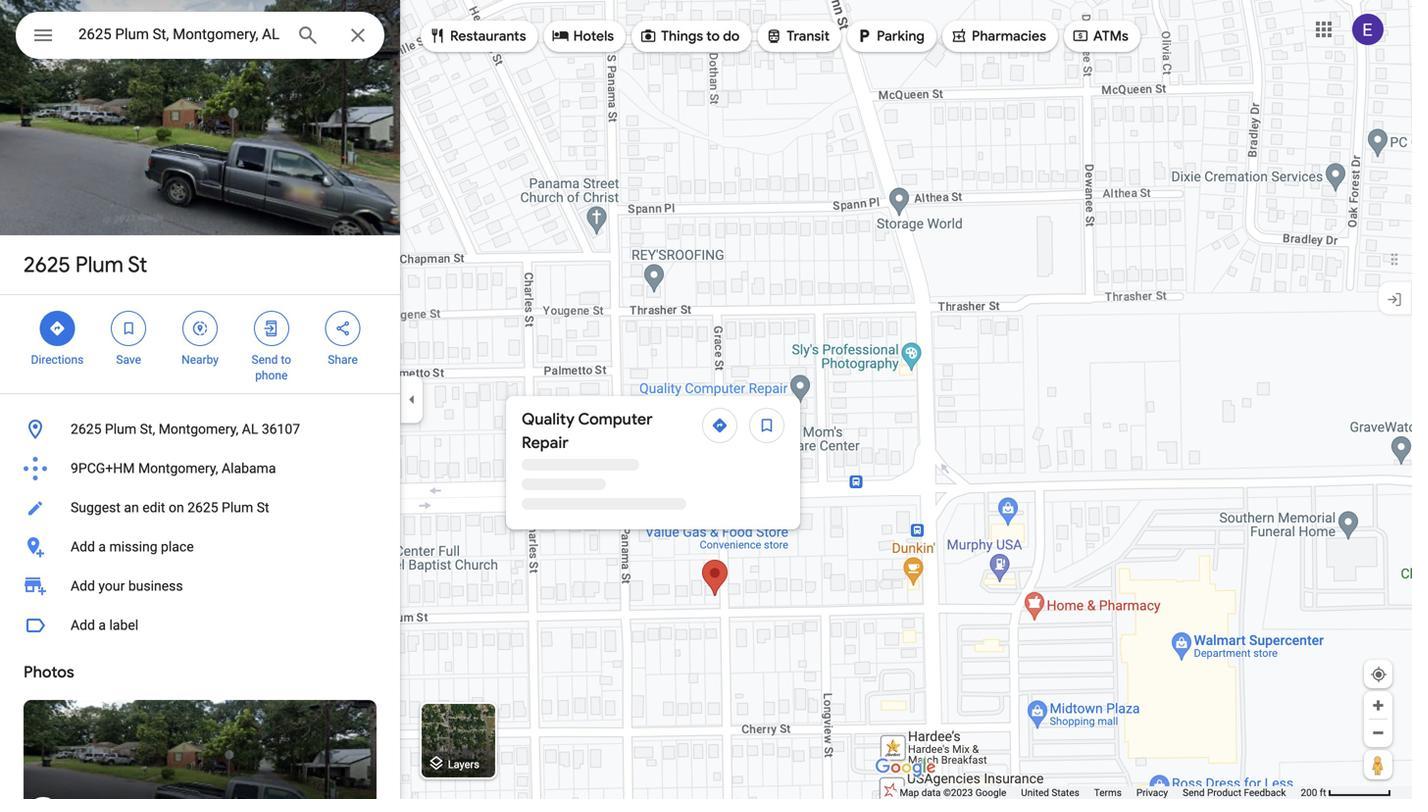 Task type: locate. For each thing, give the bounding box(es) containing it.
do
[[723, 27, 740, 45]]

send up 'phone'
[[252, 353, 278, 367]]

atms
[[1093, 27, 1129, 45]]

add down the suggest
[[71, 539, 95, 555]]

footer
[[900, 787, 1301, 799]]

1 vertical spatial to
[[281, 353, 291, 367]]


[[31, 21, 55, 50]]

0 vertical spatial send
[[252, 353, 278, 367]]

add a missing place
[[71, 539, 194, 555]]

st up 
[[128, 251, 147, 279]]

0 vertical spatial montgomery,
[[159, 421, 239, 437]]

plum up 
[[75, 251, 123, 279]]

2625 right on
[[187, 500, 218, 516]]

0 horizontal spatial send
[[252, 353, 278, 367]]

phone
[[255, 369, 288, 382]]

label
[[109, 617, 138, 634]]

1 horizontal spatial st
[[257, 500, 269, 516]]

0 vertical spatial a
[[98, 539, 106, 555]]

plum
[[75, 251, 123, 279], [105, 421, 136, 437], [222, 500, 253, 516]]

alabama
[[222, 460, 276, 477]]

nearby
[[181, 353, 219, 367]]

1 vertical spatial plum
[[105, 421, 136, 437]]

2625
[[24, 251, 70, 279], [71, 421, 101, 437], [187, 500, 218, 516]]


[[429, 25, 446, 47]]

quality computer repair
[[522, 409, 653, 453]]

google
[[976, 787, 1007, 799]]


[[334, 318, 352, 339]]

hotels
[[573, 27, 614, 45]]

zoom in image
[[1371, 698, 1386, 713]]

privacy button
[[1136, 787, 1168, 799]]

2 vertical spatial add
[[71, 617, 95, 634]]

save
[[116, 353, 141, 367]]

suggest
[[71, 500, 121, 516]]

photos
[[24, 662, 74, 683]]

st down alabama
[[257, 500, 269, 516]]

united
[[1021, 787, 1049, 799]]


[[120, 318, 137, 339]]

to left do
[[706, 27, 720, 45]]

 parking
[[855, 25, 925, 47]]

2 vertical spatial 2625
[[187, 500, 218, 516]]

 transit
[[765, 25, 830, 47]]

add left your
[[71, 578, 95, 594]]

st inside button
[[257, 500, 269, 516]]

a left label on the left of page
[[98, 617, 106, 634]]

200 ft button
[[1301, 787, 1392, 799]]

a for missing
[[98, 539, 106, 555]]

show your location image
[[1370, 666, 1388, 684]]

 things to do
[[640, 25, 740, 47]]

montgomery, up 9pcg+hm montgomery, alabama button
[[159, 421, 239, 437]]

a left missing
[[98, 539, 106, 555]]

1 vertical spatial send
[[1183, 787, 1205, 799]]

montgomery,
[[159, 421, 239, 437], [138, 460, 218, 477]]

0 vertical spatial plum
[[75, 251, 123, 279]]

None field
[[78, 23, 280, 46]]

st
[[128, 251, 147, 279], [257, 500, 269, 516]]

send inside send to phone
[[252, 353, 278, 367]]

add left label on the left of page
[[71, 617, 95, 634]]

1 vertical spatial a
[[98, 617, 106, 634]]

1 vertical spatial st
[[257, 500, 269, 516]]

1 vertical spatial 2625
[[71, 421, 101, 437]]

2625 plum st main content
[[0, 0, 400, 799]]

none field inside 2625 plum st, montgomery, al 36107 field
[[78, 23, 280, 46]]

directions
[[31, 353, 84, 367]]

share
[[328, 353, 358, 367]]

actions for 2625 plum st region
[[0, 295, 400, 393]]

0 vertical spatial st
[[128, 251, 147, 279]]

0 horizontal spatial st
[[128, 251, 147, 279]]

terms button
[[1094, 787, 1122, 799]]

add a label button
[[0, 606, 400, 645]]

3 add from the top
[[71, 617, 95, 634]]

al
[[242, 421, 258, 437]]

business
[[128, 578, 183, 594]]

add a missing place button
[[0, 528, 400, 567]]

1 horizontal spatial send
[[1183, 787, 1205, 799]]

a for label
[[98, 617, 106, 634]]

2 add from the top
[[71, 578, 95, 594]]

1 a from the top
[[98, 539, 106, 555]]

repair
[[522, 433, 569, 453]]

0 horizontal spatial to
[[281, 353, 291, 367]]

2 vertical spatial plum
[[222, 500, 253, 516]]

st,
[[140, 421, 155, 437]]

1 vertical spatial montgomery,
[[138, 460, 218, 477]]

send to phone
[[252, 353, 291, 382]]

footer containing map data ©2023 google
[[900, 787, 1301, 799]]

suggest an edit on 2625 plum st
[[71, 500, 269, 516]]


[[552, 25, 569, 47]]

0 vertical spatial 2625
[[24, 251, 70, 279]]

0 vertical spatial to
[[706, 27, 720, 45]]

montgomery, up on
[[138, 460, 218, 477]]

1 vertical spatial add
[[71, 578, 95, 594]]

9pcg+hm montgomery, alabama button
[[0, 449, 400, 488]]

send left product
[[1183, 787, 1205, 799]]

things
[[661, 27, 703, 45]]

1 horizontal spatial 2625
[[71, 421, 101, 437]]

1 horizontal spatial to
[[706, 27, 720, 45]]

0 horizontal spatial 2625
[[24, 251, 70, 279]]

2625 Plum St, Montgomery, AL 36107 field
[[16, 12, 384, 59]]

plum for st,
[[105, 421, 136, 437]]

send
[[252, 353, 278, 367], [1183, 787, 1205, 799]]

0 vertical spatial add
[[71, 539, 95, 555]]

google account: eesa khan  
(eesa.khan@adept.ai) image
[[1352, 14, 1384, 45]]

9pcg+hm montgomery, alabama
[[71, 460, 276, 477]]

to up 'phone'
[[281, 353, 291, 367]]

 restaurants
[[429, 25, 526, 47]]

36107
[[262, 421, 300, 437]]

send inside button
[[1183, 787, 1205, 799]]

a
[[98, 539, 106, 555], [98, 617, 106, 634]]

united states
[[1021, 787, 1080, 799]]

plum left st,
[[105, 421, 136, 437]]

2625 up 
[[24, 251, 70, 279]]

an
[[124, 500, 139, 516]]

 button
[[16, 12, 71, 63]]

add
[[71, 539, 95, 555], [71, 578, 95, 594], [71, 617, 95, 634]]


[[1072, 25, 1089, 47]]

2625 plum st, montgomery, al 36107 button
[[0, 410, 400, 449]]

send for send product feedback
[[1183, 787, 1205, 799]]

2625 up 9pcg+hm
[[71, 421, 101, 437]]

2 a from the top
[[98, 617, 106, 634]]

add your business
[[71, 578, 183, 594]]


[[765, 25, 783, 47]]

2 horizontal spatial 2625
[[187, 500, 218, 516]]

1 add from the top
[[71, 539, 95, 555]]

send for send to phone
[[252, 353, 278, 367]]

add for add a missing place
[[71, 539, 95, 555]]

map data ©2023 google
[[900, 787, 1007, 799]]

to
[[706, 27, 720, 45], [281, 353, 291, 367]]

plum down alabama
[[222, 500, 253, 516]]



Task type: vqa. For each thing, say whether or not it's contained in the screenshot.
Search Labs icon
no



Task type: describe. For each thing, give the bounding box(es) containing it.
parking
[[877, 27, 925, 45]]


[[950, 25, 968, 47]]

privacy
[[1136, 787, 1168, 799]]

pharmacies
[[972, 27, 1046, 45]]


[[191, 318, 209, 339]]

send product feedback button
[[1183, 787, 1286, 799]]

2625 plum st, montgomery, al 36107
[[71, 421, 300, 437]]

add your business link
[[0, 567, 400, 606]]

send product feedback
[[1183, 787, 1286, 799]]

ft
[[1320, 787, 1326, 799]]

2625 for 2625 plum st
[[24, 251, 70, 279]]

to inside send to phone
[[281, 353, 291, 367]]

united states button
[[1021, 787, 1080, 799]]

directions image
[[711, 417, 729, 434]]

add for add your business
[[71, 578, 95, 594]]

restaurants
[[450, 27, 526, 45]]

to inside  things to do
[[706, 27, 720, 45]]

footer inside google maps "element"
[[900, 787, 1301, 799]]

200 ft
[[1301, 787, 1326, 799]]

quality computer repair element
[[522, 408, 696, 455]]

product
[[1207, 787, 1242, 799]]

suggest an edit on 2625 plum st button
[[0, 488, 400, 528]]

place
[[161, 539, 194, 555]]

zoom out image
[[1371, 726, 1386, 740]]

transit
[[787, 27, 830, 45]]


[[48, 318, 66, 339]]

on
[[169, 500, 184, 516]]

 search field
[[16, 12, 384, 63]]

data
[[922, 787, 941, 799]]

collapse side panel image
[[401, 389, 423, 410]]

 hotels
[[552, 25, 614, 47]]

add a label
[[71, 617, 138, 634]]

200
[[1301, 787, 1317, 799]]

9pcg+hm
[[71, 460, 135, 477]]


[[640, 25, 657, 47]]

©2023
[[943, 787, 973, 799]]

save image
[[758, 417, 776, 434]]

your
[[98, 578, 125, 594]]

 pharmacies
[[950, 25, 1046, 47]]

2625 for 2625 plum st, montgomery, al 36107
[[71, 421, 101, 437]]

terms
[[1094, 787, 1122, 799]]

2625 plum st
[[24, 251, 147, 279]]

edit
[[142, 500, 165, 516]]

 atms
[[1072, 25, 1129, 47]]


[[263, 318, 280, 339]]


[[855, 25, 873, 47]]

map
[[900, 787, 919, 799]]

show street view coverage image
[[1364, 750, 1393, 780]]

missing
[[109, 539, 157, 555]]

add for add a label
[[71, 617, 95, 634]]

feedback
[[1244, 787, 1286, 799]]

google maps element
[[0, 0, 1412, 799]]

states
[[1052, 787, 1080, 799]]

computer
[[578, 409, 653, 430]]

plum for st
[[75, 251, 123, 279]]

quality
[[522, 409, 575, 430]]

layers
[[448, 758, 479, 771]]



